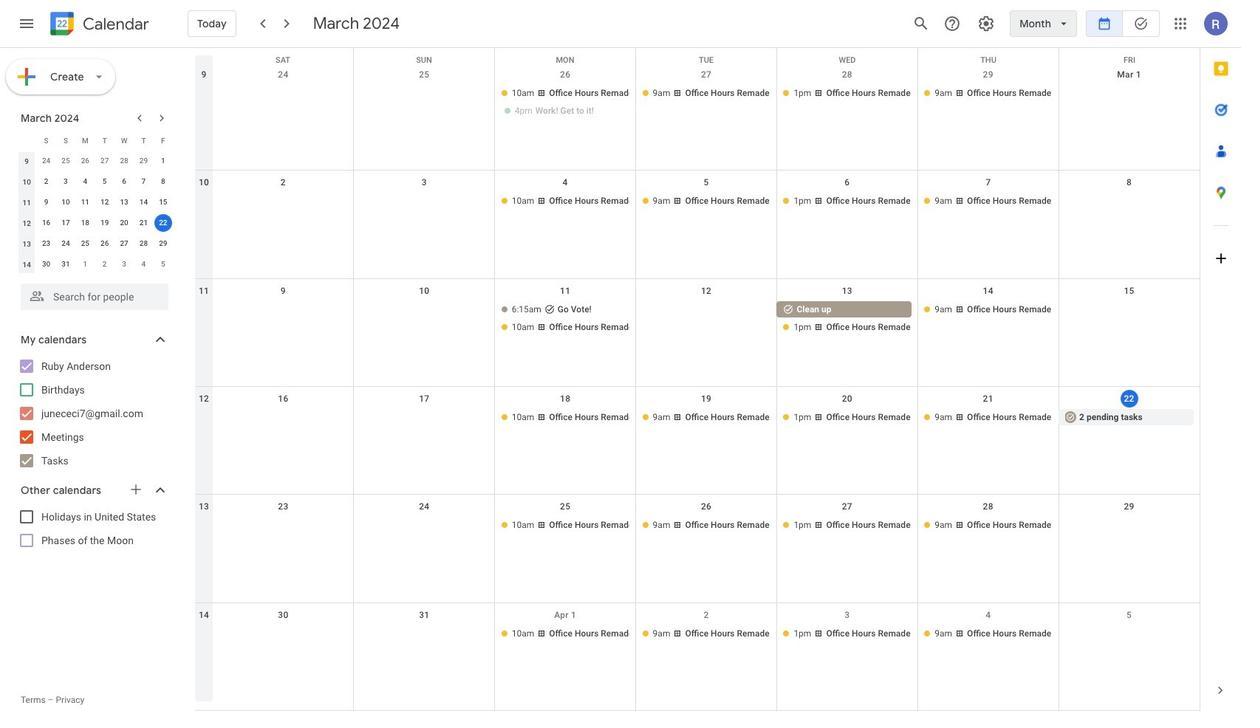 Task type: locate. For each thing, give the bounding box(es) containing it.
5 element
[[96, 173, 114, 191]]

10 element
[[57, 194, 75, 211]]

april 3 element
[[115, 256, 133, 273]]

column header
[[17, 130, 36, 151]]

february 29 element
[[135, 152, 153, 170]]

february 25 element
[[57, 152, 75, 170]]

12 element
[[96, 194, 114, 211]]

row
[[195, 48, 1200, 70], [195, 63, 1200, 171], [17, 130, 173, 151], [17, 151, 173, 171], [195, 171, 1200, 279], [17, 171, 173, 192], [17, 192, 173, 213], [17, 213, 173, 234], [17, 234, 173, 254], [17, 254, 173, 275], [195, 279, 1200, 387], [195, 387, 1200, 495], [195, 495, 1200, 603], [195, 603, 1200, 712]]

heading inside calendar element
[[80, 15, 149, 33]]

february 27 element
[[96, 152, 114, 170]]

grid
[[195, 48, 1200, 712]]

31 element
[[57, 256, 75, 273]]

settings menu image
[[978, 15, 996, 33]]

row group
[[17, 151, 173, 275]]

25 element
[[76, 235, 94, 253]]

6 element
[[115, 173, 133, 191]]

None search field
[[0, 278, 183, 310]]

march 2024 grid
[[14, 130, 173, 275]]

29 element
[[154, 235, 172, 253]]

Search for people text field
[[30, 284, 160, 310]]

30 element
[[37, 256, 55, 273]]

cell
[[213, 85, 354, 120], [354, 85, 495, 120], [495, 85, 636, 120], [1059, 85, 1200, 120], [213, 193, 354, 211], [354, 193, 495, 211], [1059, 193, 1200, 211], [153, 213, 173, 234], [213, 301, 354, 337], [354, 301, 495, 337], [495, 301, 636, 337], [636, 301, 777, 337], [777, 301, 918, 337], [1059, 301, 1200, 337], [213, 409, 354, 427], [354, 409, 495, 427], [213, 518, 354, 535], [354, 518, 495, 535], [1059, 518, 1200, 535], [213, 626, 354, 643], [354, 626, 495, 643], [1059, 626, 1200, 643]]

april 1 element
[[76, 256, 94, 273]]

tab list
[[1201, 48, 1242, 670]]

15 element
[[154, 194, 172, 211]]

february 28 element
[[115, 152, 133, 170]]

28 element
[[135, 235, 153, 253]]

14 element
[[135, 194, 153, 211]]

26 element
[[96, 235, 114, 253]]

heading
[[80, 15, 149, 33]]

22, today element
[[154, 214, 172, 232]]

27 element
[[115, 235, 133, 253]]

19 element
[[96, 214, 114, 232]]



Task type: vqa. For each thing, say whether or not it's contained in the screenshot.
february 28 Element
yes



Task type: describe. For each thing, give the bounding box(es) containing it.
20 element
[[115, 214, 133, 232]]

1 element
[[154, 152, 172, 170]]

my calendars list
[[3, 355, 183, 473]]

add other calendars image
[[129, 483, 143, 497]]

21 element
[[135, 214, 153, 232]]

4 element
[[76, 173, 94, 191]]

april 2 element
[[96, 256, 114, 273]]

9 element
[[37, 194, 55, 211]]

april 4 element
[[135, 256, 153, 273]]

7 element
[[135, 173, 153, 191]]

february 24 element
[[37, 152, 55, 170]]

11 element
[[76, 194, 94, 211]]

april 5 element
[[154, 256, 172, 273]]

23 element
[[37, 235, 55, 253]]

24 element
[[57, 235, 75, 253]]

column header inside march 2024 grid
[[17, 130, 36, 151]]

main drawer image
[[18, 15, 35, 33]]

calendar element
[[47, 9, 149, 41]]

2 element
[[37, 173, 55, 191]]

16 element
[[37, 214, 55, 232]]

3 element
[[57, 173, 75, 191]]

row group inside march 2024 grid
[[17, 151, 173, 275]]

13 element
[[115, 194, 133, 211]]

february 26 element
[[76, 152, 94, 170]]

17 element
[[57, 214, 75, 232]]

cell inside march 2024 grid
[[153, 213, 173, 234]]

18 element
[[76, 214, 94, 232]]

8 element
[[154, 173, 172, 191]]

other calendars list
[[3, 505, 183, 553]]



